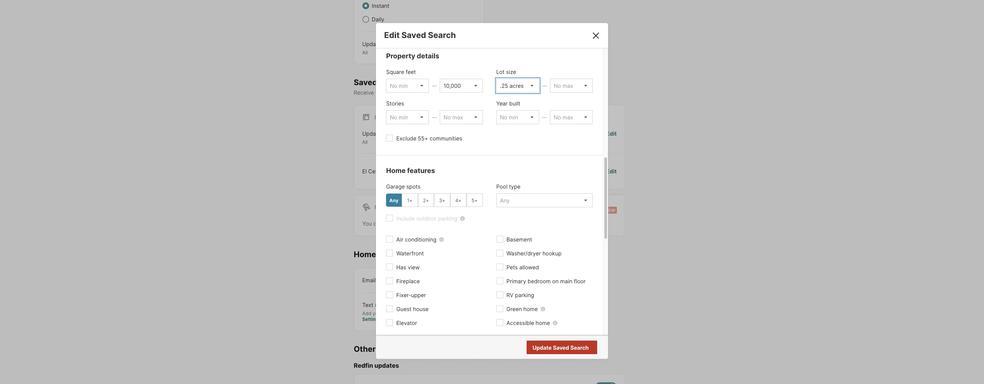 Task type: vqa. For each thing, say whether or not it's contained in the screenshot.
the top Search
yes



Task type: locate. For each thing, give the bounding box(es) containing it.
search
[[428, 30, 456, 40], [570, 344, 589, 351]]

spots
[[406, 183, 420, 190]]

home for green home
[[523, 306, 538, 313]]

all up el
[[362, 139, 368, 145]]

number
[[399, 310, 417, 316]]

types
[[383, 41, 397, 48], [383, 130, 397, 137]]

2+ radio
[[418, 194, 434, 207]]

option group containing any
[[386, 194, 483, 207]]

0 vertical spatial all
[[362, 50, 368, 55]]

0 vertical spatial for
[[374, 114, 385, 121]]

fixer-
[[396, 292, 411, 299]]

communities
[[430, 135, 462, 142]]

all
[[362, 50, 368, 55], [362, 139, 368, 145]]

parking up green home
[[515, 292, 534, 299]]

while
[[445, 220, 458, 227]]

option group
[[386, 194, 483, 207]]

1 vertical spatial on
[[552, 278, 559, 285]]

search inside button
[[570, 344, 589, 351]]

you
[[362, 220, 372, 227]]

home up the accessible home
[[523, 306, 538, 313]]

parking
[[438, 215, 457, 222], [515, 292, 534, 299]]

list box
[[386, 79, 429, 93], [440, 79, 483, 93], [496, 79, 539, 93], [550, 79, 593, 93], [386, 110, 429, 124], [440, 110, 483, 124], [496, 110, 539, 124], [550, 110, 593, 124], [496, 194, 593, 207]]

1 vertical spatial edit button
[[606, 167, 617, 175]]

0 vertical spatial update types all
[[362, 41, 397, 55]]

search for update saved search
[[570, 344, 589, 351]]

accessible home
[[506, 320, 550, 327]]

size
[[506, 69, 516, 75]]

Any radio
[[386, 194, 402, 207]]

1 horizontal spatial searches
[[419, 220, 443, 227]]

0 vertical spatial parking
[[438, 215, 457, 222]]

type
[[509, 183, 520, 190]]

your inside saved searches receive timely notifications based on your preferred search filters.
[[451, 89, 462, 96]]

fixer-upper
[[396, 292, 426, 299]]

0 horizontal spatial home
[[354, 250, 376, 259]]

saved inside saved searches receive timely notifications based on your preferred search filters.
[[354, 78, 377, 87]]

receive
[[354, 89, 374, 96]]

all down daily radio
[[362, 50, 368, 55]]

0 vertical spatial edit
[[384, 30, 400, 40]]

rv
[[506, 292, 514, 299]]

create
[[384, 220, 400, 227]]

0 vertical spatial your
[[451, 89, 462, 96]]

searching
[[460, 220, 485, 227]]

searches
[[379, 78, 415, 87], [419, 220, 443, 227]]

0 vertical spatial home
[[386, 167, 406, 175]]

update types all down for sale on the left of the page
[[362, 130, 397, 145]]

0 vertical spatial types
[[383, 41, 397, 48]]

for left rent
[[374, 204, 385, 211]]

update down for sale on the left of the page
[[362, 130, 381, 137]]

account settings link
[[362, 310, 443, 322]]

edit for 1st the edit button
[[606, 130, 617, 137]]

0 vertical spatial on
[[443, 89, 449, 96]]

update
[[362, 41, 381, 48], [362, 130, 381, 137], [533, 344, 552, 351]]

edit for first the edit button from the bottom of the page
[[606, 168, 617, 175]]

for for for rent
[[374, 204, 385, 211]]

on left main
[[552, 278, 559, 285]]

accessible
[[506, 320, 534, 327]]

rv parking
[[506, 292, 534, 299]]

green
[[506, 306, 522, 313]]

other emails
[[354, 344, 402, 354]]

1 horizontal spatial parking
[[515, 292, 534, 299]]

on right based
[[443, 89, 449, 96]]

update types all up square at the left top of the page
[[362, 41, 397, 55]]

lot
[[496, 69, 505, 75]]

your
[[451, 89, 462, 96], [373, 310, 383, 316]]

home
[[523, 306, 538, 313], [536, 320, 550, 327]]

0 horizontal spatial your
[[373, 310, 383, 316]]

has view
[[396, 264, 420, 271]]

for left the sale
[[374, 114, 385, 121]]

1 vertical spatial for
[[374, 204, 385, 211]]

1 for from the top
[[374, 114, 385, 121]]

on inside edit saved search 'dialog'
[[552, 278, 559, 285]]

saved searches receive timely notifications based on your preferred search filters.
[[354, 78, 524, 96]]

exclude
[[396, 135, 416, 142]]

basement
[[506, 236, 532, 243]]

search right no
[[570, 344, 589, 351]]

Instant radio
[[362, 2, 369, 9]]

garage
[[386, 183, 405, 190]]

property
[[386, 52, 415, 60]]

0 vertical spatial searches
[[379, 78, 415, 87]]

saved
[[402, 30, 426, 40], [354, 78, 377, 87], [402, 220, 418, 227], [553, 344, 569, 351]]

0 horizontal spatial on
[[443, 89, 449, 96]]

edit saved search element
[[384, 30, 583, 40]]

1 all from the top
[[362, 50, 368, 55]]

for rent
[[374, 204, 401, 211]]

1 horizontal spatial home
[[386, 167, 406, 175]]

based
[[425, 89, 441, 96]]

0 horizontal spatial search
[[428, 30, 456, 40]]

your left preferred at the left of page
[[451, 89, 462, 96]]

home right accessible
[[536, 320, 550, 327]]

— for year built
[[542, 114, 547, 120]]

built
[[509, 100, 520, 107]]

0 vertical spatial home
[[523, 306, 538, 313]]

search up the details
[[428, 30, 456, 40]]

home tours
[[354, 250, 398, 259]]

for sale
[[374, 114, 400, 121]]

edit for edit saved search
[[384, 30, 400, 40]]

your up "settings"
[[373, 310, 383, 316]]

lot size
[[496, 69, 516, 75]]

1 horizontal spatial search
[[570, 344, 589, 351]]

types down for sale on the left of the page
[[383, 130, 397, 137]]

edit inside 'dialog'
[[384, 30, 400, 40]]

types up property
[[383, 41, 397, 48]]

2 edit button from the top
[[606, 167, 617, 175]]

account
[[423, 310, 443, 316]]

add your phone number in
[[362, 310, 423, 316]]

edit
[[384, 30, 400, 40], [606, 130, 617, 137], [606, 168, 617, 175]]

upper
[[411, 292, 426, 299]]

0 vertical spatial edit button
[[606, 130, 617, 145]]

details
[[417, 52, 439, 60]]

on
[[443, 89, 449, 96], [552, 278, 559, 285]]

— for lot size
[[542, 83, 547, 89]]

1 vertical spatial edit
[[606, 130, 617, 137]]

1 horizontal spatial your
[[451, 89, 462, 96]]

searches up conditioning
[[419, 220, 443, 227]]

0 horizontal spatial searches
[[379, 78, 415, 87]]

— for square feet
[[432, 83, 437, 89]]

1 vertical spatial update types all
[[362, 130, 397, 145]]

include outdoor parking
[[396, 215, 457, 222]]

home features
[[386, 167, 435, 175]]

1 vertical spatial all
[[362, 139, 368, 145]]

for
[[374, 114, 385, 121], [374, 204, 385, 211]]

update down daily radio
[[362, 41, 381, 48]]

home left tours
[[354, 250, 376, 259]]

searches down square at the left top of the page
[[379, 78, 415, 87]]

1 vertical spatial home
[[536, 320, 550, 327]]

home up "garage"
[[386, 167, 406, 175]]

on inside saved searches receive timely notifications based on your preferred search filters.
[[443, 89, 449, 96]]

filters.
[[508, 89, 524, 96]]

parking down 3+ option at the bottom left of page
[[438, 215, 457, 222]]

1 vertical spatial types
[[383, 130, 397, 137]]

square feet
[[386, 69, 416, 75]]

washer/dryer
[[506, 250, 541, 257]]

1 vertical spatial search
[[570, 344, 589, 351]]

updates
[[374, 362, 399, 369]]

elevator
[[396, 320, 417, 327]]

add
[[362, 310, 371, 316]]

home inside edit saved search 'dialog'
[[386, 167, 406, 175]]

update left no
[[533, 344, 552, 351]]

floor
[[574, 278, 586, 285]]

2 vertical spatial edit
[[606, 168, 617, 175]]

daily
[[372, 16, 384, 23]]

2 for from the top
[[374, 204, 385, 211]]

pets allowed
[[506, 264, 539, 271]]

update saved search button
[[527, 341, 597, 354]]

no results button
[[553, 341, 596, 355]]

notifications
[[392, 89, 424, 96]]

1 horizontal spatial on
[[552, 278, 559, 285]]

2+
[[423, 197, 429, 203]]

tours
[[378, 250, 398, 259]]

2 vertical spatial update
[[533, 344, 552, 351]]

—
[[432, 83, 437, 89], [542, 83, 547, 89], [432, 114, 437, 120], [542, 114, 547, 120]]

update types all
[[362, 41, 397, 55], [362, 130, 397, 145]]

other
[[354, 344, 376, 354]]

1 vertical spatial home
[[354, 250, 376, 259]]

0 vertical spatial search
[[428, 30, 456, 40]]



Task type: describe. For each thing, give the bounding box(es) containing it.
year
[[496, 100, 508, 107]]

2 update types all from the top
[[362, 130, 397, 145]]

update inside button
[[533, 344, 552, 351]]

1 update types all from the top
[[362, 41, 397, 55]]

features
[[407, 167, 435, 175]]

outdoor
[[416, 215, 437, 222]]

0 horizontal spatial parking
[[438, 215, 457, 222]]

3+ radio
[[434, 194, 450, 207]]

air conditioning
[[396, 236, 436, 243]]

55+
[[418, 135, 428, 142]]

fireplace
[[396, 278, 420, 285]]

redfin
[[354, 362, 373, 369]]

search for edit saved search
[[428, 30, 456, 40]]

in
[[418, 310, 422, 316]]

instant
[[372, 2, 389, 9]]

hookup
[[542, 250, 562, 257]]

1 vertical spatial your
[[373, 310, 383, 316]]

1 edit button from the top
[[606, 130, 617, 145]]

email
[[362, 277, 376, 284]]

bedroom
[[528, 278, 551, 285]]

home for home features
[[386, 167, 406, 175]]

any
[[389, 197, 399, 203]]

include
[[396, 215, 415, 222]]

you can create saved searches while searching for
[[362, 220, 495, 227]]

main
[[560, 278, 572, 285]]

has
[[396, 264, 406, 271]]

pool
[[496, 183, 507, 190]]

account settings
[[362, 310, 443, 322]]

1
[[400, 168, 403, 175]]

search
[[489, 89, 506, 96]]

for for for sale
[[374, 114, 385, 121]]

view
[[408, 264, 420, 271]]

edit saved search dialog
[[376, 23, 608, 382]]

pool type
[[496, 183, 520, 190]]

update saved search
[[533, 344, 589, 351]]

exclude 55+ communities
[[396, 135, 462, 142]]

stories
[[386, 100, 404, 107]]

home for home tours
[[354, 250, 376, 259]]

5+
[[472, 197, 478, 203]]

pets
[[506, 264, 518, 271]]

property details
[[386, 52, 439, 60]]

0 vertical spatial update
[[362, 41, 381, 48]]

el
[[362, 168, 367, 175]]

primary bedroom on main floor
[[506, 278, 586, 285]]

for
[[486, 220, 493, 227]]

— for stories
[[432, 114, 437, 120]]

Daily radio
[[362, 16, 369, 23]]

rent
[[387, 204, 401, 211]]

guest
[[396, 306, 412, 313]]

text
[[362, 302, 373, 308]]

allowed
[[519, 264, 539, 271]]

1 vertical spatial searches
[[419, 220, 443, 227]]

settings
[[362, 316, 382, 322]]

sale
[[387, 114, 400, 121]]

feet
[[406, 69, 416, 75]]

3+
[[439, 197, 445, 203]]

house
[[413, 306, 429, 313]]

1 vertical spatial update
[[362, 130, 381, 137]]

2 all from the top
[[362, 139, 368, 145]]

results
[[570, 345, 588, 351]]

1 vertical spatial parking
[[515, 292, 534, 299]]

(sms)
[[375, 302, 391, 308]]

option group inside edit saved search 'dialog'
[[386, 194, 483, 207]]

saved inside button
[[553, 344, 569, 351]]

text (sms)
[[362, 302, 391, 308]]

conditioning
[[405, 236, 436, 243]]

year built
[[496, 100, 520, 107]]

home for accessible home
[[536, 320, 550, 327]]

can
[[373, 220, 383, 227]]

air
[[396, 236, 403, 243]]

no
[[561, 345, 569, 351]]

primary
[[506, 278, 526, 285]]

guest house
[[396, 306, 429, 313]]

garage spots
[[386, 183, 420, 190]]

washer/dryer hookup
[[506, 250, 562, 257]]

1 types from the top
[[383, 41, 397, 48]]

edit saved search
[[384, 30, 456, 40]]

test
[[387, 168, 398, 175]]

preferred
[[464, 89, 488, 96]]

redfin updates
[[354, 362, 399, 369]]

no results
[[561, 345, 588, 351]]

emails
[[378, 344, 402, 354]]

4+ radio
[[450, 194, 467, 207]]

phone
[[384, 310, 398, 316]]

searches inside saved searches receive timely notifications based on your preferred search filters.
[[379, 78, 415, 87]]

1+ radio
[[402, 194, 418, 207]]

waterfront
[[396, 250, 424, 257]]

2 types from the top
[[383, 130, 397, 137]]

5+ radio
[[467, 194, 483, 207]]



